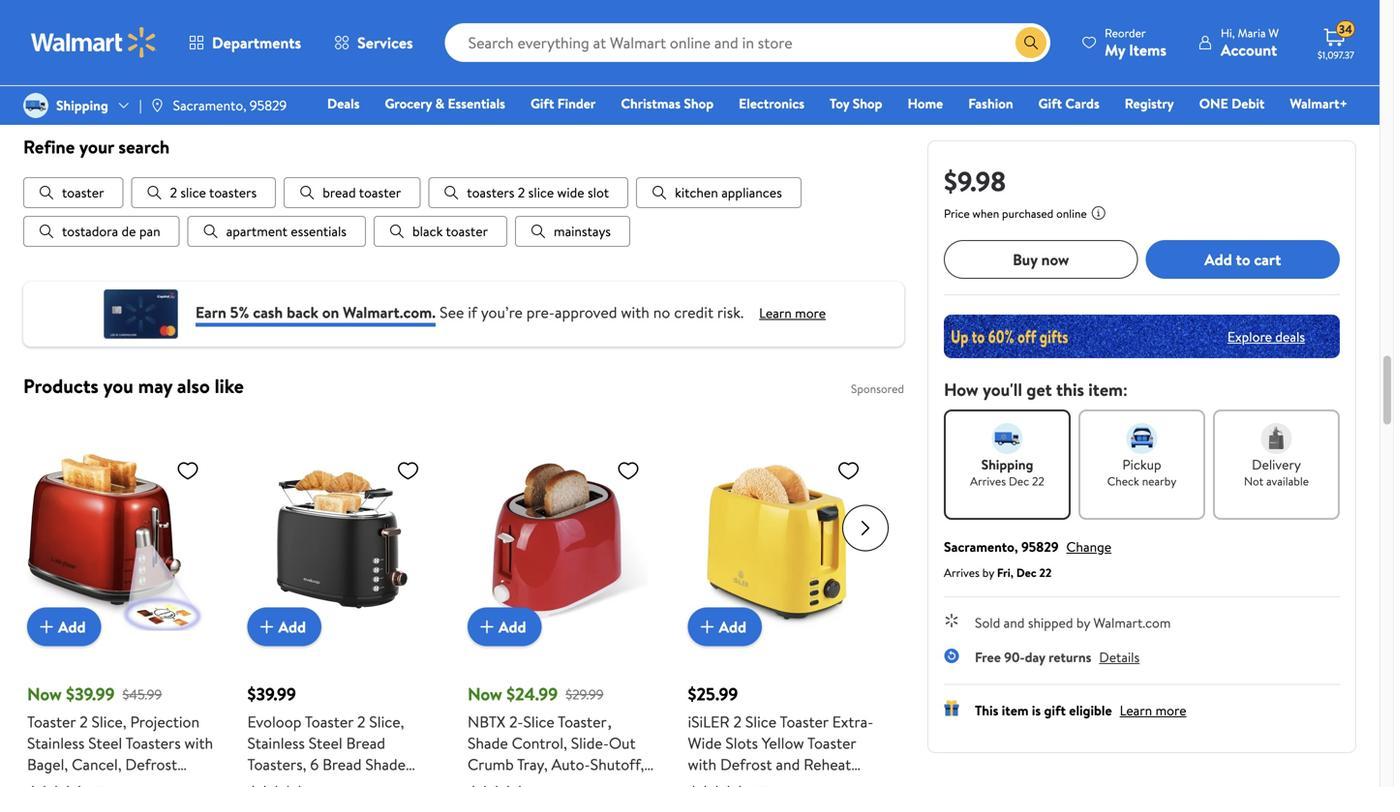 Task type: locate. For each thing, give the bounding box(es) containing it.
1 slice from the left
[[181, 183, 206, 202]]

price when purchased online
[[945, 205, 1088, 222]]

defrost inside $25.99 isiler 2 slice toaster extra- wide slots yellow toaster with defrost and reheat function
[[721, 754, 773, 776]]

3 product group from the left
[[468, 412, 661, 788]]

bread toaster button
[[284, 177, 421, 208]]

available
[[1267, 473, 1310, 490]]

items down services dropdown button
[[354, 84, 387, 103]]

toaster up tostadora
[[62, 183, 104, 202]]

1 vertical spatial by
[[1077, 614, 1091, 633]]

slice, inside $39.99 evoloop toaster 2 slice, stainless steel bread toasters, 6 bread shade settings, black
[[369, 712, 404, 733]]

speed,
[[570, 776, 615, 788]]

steel inside now $39.99 $45.99 toaster 2 slice, projection stainless steel toasters with bagel, cancel, defrost function and 6 bread sh
[[88, 733, 122, 754]]

defrost down projection
[[125, 754, 177, 776]]

product group
[[27, 412, 220, 788], [248, 412, 441, 788], [468, 412, 661, 788], [688, 412, 882, 788]]

1 vertical spatial learn
[[1120, 701, 1153, 720]]

22
[[1033, 473, 1045, 490], [1040, 565, 1052, 581]]

toaster right evoloop
[[305, 712, 354, 733]]

1 $39.99 from the left
[[66, 683, 115, 707]]

add to cart image
[[35, 616, 58, 639]]

1 horizontal spatial add to cart image
[[476, 616, 499, 639]]

1 horizontal spatial and
[[776, 754, 800, 776]]

and inside $25.99 isiler 2 slice toaster extra- wide slots yellow toaster with defrost and reheat function
[[776, 754, 800, 776]]

shade right black
[[366, 754, 406, 776]]

slice right isiler
[[746, 712, 777, 733]]

22 inside shipping arrives dec 22
[[1033, 473, 1045, 490]]

sacramento, up fri,
[[945, 538, 1019, 557]]

0 horizontal spatial 6
[[118, 776, 126, 788]]

95829 left the change button
[[1022, 538, 1059, 557]]

2 product group from the left
[[248, 412, 441, 788]]

deals link
[[319, 93, 369, 114]]

2 slice toasters list item
[[131, 177, 276, 208]]

change button
[[1067, 538, 1112, 557]]

toaster for bread toaster
[[359, 183, 401, 202]]

1 horizontal spatial by
[[1077, 614, 1091, 633]]

2 add to cart image from the left
[[476, 616, 499, 639]]

sold
[[976, 614, 1001, 633]]

0 horizontal spatial slice
[[524, 712, 555, 733]]

1 horizontal spatial cart
[[1255, 249, 1282, 270]]

toaster
[[62, 183, 104, 202], [359, 183, 401, 202], [446, 222, 488, 241]]

1 horizontal spatial 6
[[310, 754, 319, 776]]

services button
[[318, 19, 430, 66]]

0 horizontal spatial shade
[[366, 754, 406, 776]]

0 horizontal spatial items
[[354, 84, 387, 103]]

function inside $25.99 isiler 2 slice toaster extra- wide slots yellow toaster with defrost and reheat function
[[688, 776, 747, 788]]

by left fri,
[[983, 565, 995, 581]]

1 horizontal spatial may
[[390, 84, 414, 103]]

with left no
[[621, 302, 650, 323]]

0 vertical spatial by
[[983, 565, 995, 581]]

0 horizontal spatial sacramento,
[[173, 96, 247, 115]]

on for back
[[322, 302, 339, 323]]

function for isiler
[[688, 776, 747, 788]]

0 horizontal spatial function
[[27, 776, 86, 788]]

6 down the toasters
[[118, 776, 126, 788]]

2 slice, from the left
[[369, 712, 404, 733]]

mainstays list item
[[515, 216, 631, 247]]

2 toasters from the left
[[467, 183, 515, 202]]

on
[[492, 84, 507, 103], [322, 302, 339, 323]]

toasters up black toaster
[[467, 183, 515, 202]]

to right items
[[526, 22, 543, 46]]

to
[[526, 22, 543, 46], [1237, 249, 1251, 270]]

6 right toasters,
[[310, 754, 319, 776]]

0 vertical spatial 95829
[[250, 96, 287, 115]]

approved
[[555, 302, 618, 323]]

$39.99 up evoloop
[[248, 683, 296, 707]]

toaster up bagel, at the bottom left of page
[[27, 712, 76, 733]]

1 horizontal spatial $39.99
[[248, 683, 296, 707]]

gift
[[531, 94, 555, 113], [1039, 94, 1063, 113]]

2 horizontal spatial and
[[1004, 614, 1025, 633]]

1 horizontal spatial toasters
[[467, 183, 515, 202]]

and
[[1004, 614, 1025, 633], [776, 754, 800, 776], [90, 776, 114, 788]]

1 steel from the left
[[88, 733, 122, 754]]

1 horizontal spatial 95829
[[1022, 538, 1059, 557]]

0 horizontal spatial to
[[526, 22, 543, 46]]

tray,
[[517, 754, 548, 776]]

1 vertical spatial arrives
[[945, 565, 980, 581]]

22 right fri,
[[1040, 565, 1052, 581]]

95829 inside sacramento, 95829 change arrives by fri, dec 22
[[1022, 538, 1059, 557]]

1 defrost from the left
[[125, 754, 177, 776]]

list
[[23, 177, 905, 247]]

shipping up refine your search
[[56, 96, 108, 115]]

0 horizontal spatial 95829
[[250, 96, 287, 115]]

0 horizontal spatial defrost
[[125, 754, 177, 776]]

slice inside $25.99 isiler 2 slice toaster extra- wide slots yellow toaster with defrost and reheat function
[[746, 712, 777, 733]]

2 add button from the left
[[248, 608, 322, 647]]

5%
[[230, 302, 249, 323]]

sacramento, inside sacramento, 95829 change arrives by fri, dec 22
[[945, 538, 1019, 557]]

1 add button from the left
[[27, 608, 101, 647]]

on left different
[[492, 84, 507, 103]]

may right 'you'
[[138, 373, 173, 400]]

2 now from the left
[[468, 683, 503, 707]]

next slide for products you may also like list image
[[843, 505, 889, 552]]

product group containing $25.99
[[688, 412, 882, 788]]

shop right toy
[[853, 94, 883, 113]]

1 slice, from the left
[[92, 712, 127, 733]]

shipping
[[56, 96, 108, 115], [982, 455, 1034, 474]]

0 vertical spatial more
[[795, 304, 826, 323]]

0 vertical spatial items
[[1130, 39, 1167, 61]]

1 horizontal spatial items
[[1130, 39, 1167, 61]]

cash
[[253, 302, 283, 323]]

apartment
[[226, 222, 288, 241]]

isiler 2 slice toaster extra-wide slots yellow toaster with defrost and reheat function image
[[688, 451, 868, 631]]

add to favorites list, evoloop toaster 2 slice, stainless steel bread toasters, 6 bread shade settings, black image
[[397, 459, 420, 483]]

sacramento, 95829
[[173, 96, 287, 115]]

1 horizontal spatial more
[[1156, 701, 1187, 720]]

2 slice from the left
[[529, 183, 554, 202]]

2 stainless from the left
[[248, 733, 305, 754]]

add to cart image for $25.99
[[696, 616, 719, 639]]

0 vertical spatial dec
[[1009, 473, 1030, 490]]

sponsored
[[852, 381, 905, 397]]

toaster inside black toaster button
[[446, 222, 488, 241]]

1 add to cart image from the left
[[255, 616, 279, 639]]

bread inside now $39.99 $45.99 toaster 2 slice, projection stainless steel toasters with bagel, cancel, defrost function and 6 bread sh
[[130, 776, 169, 788]]

3 add button from the left
[[468, 608, 542, 647]]

learn right eligible
[[1120, 701, 1153, 720]]

now inside now $24.99 $29.99 nbtx 2-slice toaster， shade control, slide-out crumb tray, auto-shutoff, faster heating speed, to
[[468, 683, 503, 707]]

0 horizontal spatial may
[[138, 373, 173, 400]]

now up nbtx
[[468, 683, 503, 707]]

essentials
[[448, 94, 506, 113]]

apartment essentials button
[[188, 216, 366, 247]]

steel left the toasters
[[88, 733, 122, 754]]

1 vertical spatial to
[[1237, 249, 1251, 270]]

be
[[417, 84, 432, 103]]

toaster inside bread toaster button
[[359, 183, 401, 202]]

1 horizontal spatial shade
[[468, 733, 508, 754]]

by
[[983, 565, 995, 581], [1077, 614, 1091, 633]]

0 vertical spatial to
[[526, 22, 543, 46]]

1 vertical spatial 22
[[1040, 565, 1052, 581]]

2 shop from the left
[[853, 94, 883, 113]]

1 vertical spatial sacramento,
[[945, 538, 1019, 557]]

1 horizontal spatial shop
[[853, 94, 883, 113]]

95829 down 'departments'
[[250, 96, 287, 115]]

earn 5% cash back on walmart.com. see if you're pre-approved with no credit risk.
[[196, 302, 744, 323]]

defrost inside now $39.99 $45.99 toaster 2 slice, projection stainless steel toasters with bagel, cancel, defrost function and 6 bread sh
[[125, 754, 177, 776]]

capitalone image
[[102, 290, 180, 339]]

with down isiler
[[688, 754, 717, 776]]

1 vertical spatial shipping
[[982, 455, 1034, 474]]

1 shop from the left
[[684, 94, 714, 113]]

essentials
[[291, 222, 347, 241]]

sacramento, right |
[[173, 96, 247, 115]]

1 horizontal spatial gift
[[1039, 94, 1063, 113]]

1 horizontal spatial defrost
[[721, 754, 773, 776]]

shop
[[684, 94, 714, 113], [853, 94, 883, 113]]

slice
[[524, 712, 555, 733], [746, 712, 777, 733]]

1 vertical spatial dec
[[1017, 565, 1037, 581]]

dates
[[566, 84, 597, 103]]

gift cards link
[[1030, 93, 1109, 114]]

now $24.99 $29.99 nbtx 2-slice toaster， shade control, slide-out crumb tray, auto-shutoff, faster heating speed, to
[[468, 683, 653, 788]]

1 horizontal spatial sacramento,
[[945, 538, 1019, 557]]

toasters 2 slice wide slot button
[[428, 177, 629, 208]]

add to cart image up nbtx
[[476, 616, 499, 639]]

0 horizontal spatial toasters
[[209, 183, 257, 202]]

 image
[[150, 98, 165, 113]]

product group containing $39.99
[[248, 412, 441, 788]]

with inside $25.99 isiler 2 slice toaster extra- wide slots yellow toaster with defrost and reheat function
[[688, 754, 717, 776]]

kitchen appliances
[[675, 183, 782, 202]]

gift cards
[[1039, 94, 1100, 113]]

1 horizontal spatial stainless
[[248, 733, 305, 754]]

and right bagel, at the bottom left of page
[[90, 776, 114, 788]]

steel up black
[[309, 733, 343, 754]]

0 vertical spatial arrives
[[971, 473, 1007, 490]]

product group containing now $24.99
[[468, 412, 661, 788]]

toasters up apartment
[[209, 183, 257, 202]]

4
[[465, 22, 476, 46]]

wide
[[688, 733, 722, 754]]

0 vertical spatial cart
[[547, 22, 577, 46]]

toy
[[830, 94, 850, 113]]

w
[[1269, 25, 1280, 41]]

1 gift from the left
[[531, 94, 555, 113]]

returns
[[1049, 648, 1092, 667]]

0 horizontal spatial add to cart image
[[255, 616, 279, 639]]

intent image for pickup image
[[1127, 423, 1158, 454]]

free 90-day returns details
[[976, 648, 1140, 667]]

1 horizontal spatial on
[[492, 84, 507, 103]]

cart inside button
[[547, 22, 577, 46]]

0 horizontal spatial shop
[[684, 94, 714, 113]]

1 horizontal spatial function
[[688, 776, 747, 788]]

1 horizontal spatial toaster
[[359, 183, 401, 202]]

add to cart image
[[255, 616, 279, 639], [476, 616, 499, 639], [696, 616, 719, 639]]

1 horizontal spatial slice
[[529, 183, 554, 202]]

with for $39.99
[[185, 733, 213, 754]]

now
[[27, 683, 62, 707], [468, 683, 503, 707]]

Search search field
[[445, 23, 1051, 62]]

add for isiler
[[719, 617, 747, 638]]

4 product group from the left
[[688, 412, 882, 788]]

2 defrost from the left
[[721, 754, 773, 776]]

0 horizontal spatial now
[[27, 683, 62, 707]]

crumb
[[468, 754, 514, 776]]

2 horizontal spatial add to cart image
[[696, 616, 719, 639]]

add inside button
[[1205, 249, 1233, 270]]

0 horizontal spatial cart
[[547, 22, 577, 46]]

2 gift from the left
[[1039, 94, 1063, 113]]

with inside now $39.99 $45.99 toaster 2 slice, projection stainless steel toasters with bagel, cancel, defrost function and 6 bread sh
[[185, 733, 213, 754]]

2 horizontal spatial with
[[688, 754, 717, 776]]

1 horizontal spatial learn
[[1120, 701, 1153, 720]]

1 function from the left
[[27, 776, 86, 788]]

3 add to cart image from the left
[[696, 616, 719, 639]]

1 horizontal spatial now
[[468, 683, 503, 707]]

your
[[79, 134, 114, 159]]

0 vertical spatial 22
[[1033, 473, 1045, 490]]

to inside button
[[1237, 249, 1251, 270]]

toasters 2 slice wide slot list item
[[428, 177, 629, 208]]

0 horizontal spatial steel
[[88, 733, 122, 754]]

auto-
[[552, 754, 591, 776]]

add to cart image up "$25.99"
[[696, 616, 719, 639]]

by right shipped
[[1077, 614, 1091, 633]]

departments
[[212, 32, 301, 53]]

1 vertical spatial on
[[322, 302, 339, 323]]

items
[[1130, 39, 1167, 61], [354, 84, 387, 103]]

bread toaster list item
[[284, 177, 421, 208]]

black
[[413, 222, 443, 241]]

gift inside gift cards link
[[1039, 94, 1063, 113]]

slice inside button
[[529, 183, 554, 202]]

$39.99 left $45.99
[[66, 683, 115, 707]]

add to cart image up evoloop
[[255, 616, 279, 639]]

22 up sacramento, 95829 change arrives by fri, dec 22
[[1033, 473, 1045, 490]]

shipping inside shipping arrives dec 22
[[982, 455, 1034, 474]]

gift inside gift finder link
[[531, 94, 555, 113]]

reheat
[[804, 754, 852, 776]]

price
[[945, 205, 970, 222]]

walmart image
[[31, 27, 157, 58]]

pickup
[[1123, 455, 1162, 474]]

on right back
[[322, 302, 339, 323]]

buy now button
[[945, 240, 1139, 279]]

0 horizontal spatial shipping
[[56, 96, 108, 115]]

1 horizontal spatial with
[[621, 302, 650, 323]]

now inside now $39.99 $45.99 toaster 2 slice, projection stainless steel toasters with bagel, cancel, defrost function and 6 bread sh
[[27, 683, 62, 707]]

2 steel from the left
[[309, 733, 343, 754]]

one
[[1200, 94, 1229, 113]]

items right my at the top right of the page
[[1130, 39, 1167, 61]]

add button for isiler
[[688, 608, 762, 647]]

6
[[310, 754, 319, 776], [118, 776, 126, 788]]

shade left 2-
[[468, 733, 508, 754]]

0 horizontal spatial on
[[322, 302, 339, 323]]

online
[[1057, 205, 1088, 222]]

pickup check nearby
[[1108, 455, 1177, 490]]

bagel,
[[27, 754, 68, 776]]

0 horizontal spatial toaster
[[62, 183, 104, 202]]

0 horizontal spatial by
[[983, 565, 995, 581]]

2-
[[510, 712, 524, 733]]

and right sold
[[1004, 614, 1025, 633]]

1 horizontal spatial slice,
[[369, 712, 404, 733]]

shade inside $39.99 evoloop toaster 2 slice, stainless steel bread toasters, 6 bread shade settings, black
[[366, 754, 406, 776]]

0 vertical spatial shipping
[[56, 96, 108, 115]]

gift left cards
[[1039, 94, 1063, 113]]

product group containing now $39.99
[[27, 412, 220, 788]]

more right risk.
[[795, 304, 826, 323]]

0 horizontal spatial with
[[185, 733, 213, 754]]

1 vertical spatial items
[[354, 84, 387, 103]]

de
[[122, 222, 136, 241]]

and left reheat
[[776, 754, 800, 776]]

 image
[[23, 93, 48, 118]]

now down add to cart image
[[27, 683, 62, 707]]

to inside button
[[526, 22, 543, 46]]

1 vertical spatial more
[[1156, 701, 1187, 720]]

dec down intent image for shipping
[[1009, 473, 1030, 490]]

sacramento, for sacramento, 95829 change arrives by fri, dec 22
[[945, 538, 1019, 557]]

toaster right the black
[[446, 222, 488, 241]]

to up explore
[[1237, 249, 1251, 270]]

1 horizontal spatial steel
[[309, 733, 343, 754]]

with right the toasters
[[185, 733, 213, 754]]

you'll
[[983, 378, 1023, 402]]

1 vertical spatial 95829
[[1022, 538, 1059, 557]]

now for now $24.99
[[468, 683, 503, 707]]

toasters
[[209, 183, 257, 202], [467, 183, 515, 202]]

6 inside $39.99 evoloop toaster 2 slice, stainless steel bread toasters, 6 bread shade settings, black
[[310, 754, 319, 776]]

shipped
[[1029, 614, 1074, 633]]

add
[[430, 22, 461, 46], [1205, 249, 1233, 270], [58, 617, 86, 638], [279, 617, 306, 638], [499, 617, 527, 638], [719, 617, 747, 638]]

evoloop
[[248, 712, 302, 733]]

1 slice from the left
[[524, 712, 555, 733]]

walmart.com.
[[343, 302, 436, 323]]

more right eligible
[[1156, 701, 1187, 720]]

cart right items
[[547, 22, 577, 46]]

see
[[440, 302, 464, 323]]

shipping for shipping arrives dec 22
[[982, 455, 1034, 474]]

on for delivered
[[492, 84, 507, 103]]

function inside now $39.99 $45.99 toaster 2 slice, projection stainless steel toasters with bagel, cancel, defrost function and 6 bread sh
[[27, 776, 86, 788]]

shop right christmas
[[684, 94, 714, 113]]

1 stainless from the left
[[27, 733, 85, 754]]

1 product group from the left
[[27, 412, 220, 788]]

4 add button from the left
[[688, 608, 762, 647]]

gift left finder
[[531, 94, 555, 113]]

0 horizontal spatial gift
[[531, 94, 555, 113]]

2 $39.99 from the left
[[248, 683, 296, 707]]

0 horizontal spatial more
[[795, 304, 826, 323]]

0 vertical spatial learn
[[760, 304, 792, 323]]

kitchen appliances list item
[[637, 177, 802, 208]]

2 inside button
[[170, 183, 177, 202]]

arrives left fri,
[[945, 565, 980, 581]]

1 horizontal spatial slice
[[746, 712, 777, 733]]

0 horizontal spatial and
[[90, 776, 114, 788]]

95829 for sacramento, 95829 change arrives by fri, dec 22
[[1022, 538, 1059, 557]]

gift for gift cards
[[1039, 94, 1063, 113]]

defrost down isiler
[[721, 754, 773, 776]]

0 vertical spatial on
[[492, 84, 507, 103]]

learn right risk.
[[760, 304, 792, 323]]

1 vertical spatial cart
[[1255, 249, 1282, 270]]

0 horizontal spatial $39.99
[[66, 683, 115, 707]]

my
[[1105, 39, 1126, 61]]

2 slice from the left
[[746, 712, 777, 733]]

details
[[1100, 648, 1140, 667]]

black
[[310, 776, 346, 788]]

2 function from the left
[[688, 776, 747, 788]]

now $39.99 $45.99 toaster 2 slice, projection stainless steel toasters with bagel, cancel, defrost function and 6 bread sh
[[27, 683, 213, 788]]

slice down $24.99 on the bottom
[[524, 712, 555, 733]]

may left be
[[390, 84, 414, 103]]

arrives down intent image for shipping
[[971, 473, 1007, 490]]

1 toasters from the left
[[209, 183, 257, 202]]

toaster right bread
[[359, 183, 401, 202]]

34
[[1340, 21, 1353, 37]]

christmas
[[621, 94, 681, 113]]

0 horizontal spatial slice,
[[92, 712, 127, 733]]

0 horizontal spatial stainless
[[27, 733, 85, 754]]

delivered
[[435, 84, 489, 103]]

2 horizontal spatial toaster
[[446, 222, 488, 241]]

buy
[[1013, 249, 1038, 270]]

0 horizontal spatial slice
[[181, 183, 206, 202]]

yellow
[[762, 733, 805, 754]]

1 horizontal spatial shipping
[[982, 455, 1034, 474]]

free
[[976, 648, 1002, 667]]

add to cart image for $39.99
[[255, 616, 279, 639]]

registry
[[1125, 94, 1175, 113]]

search
[[119, 134, 170, 159]]

add for evoloop
[[279, 617, 306, 638]]

add inside button
[[430, 22, 461, 46]]

cart up explore deals link
[[1255, 249, 1282, 270]]

shipping down intent image for shipping
[[982, 455, 1034, 474]]

1 horizontal spatial to
[[1237, 249, 1251, 270]]

slice,
[[92, 712, 127, 733], [369, 712, 404, 733]]

1 now from the left
[[27, 683, 62, 707]]

0 vertical spatial sacramento,
[[173, 96, 247, 115]]

slice inside now $24.99 $29.99 nbtx 2-slice toaster， shade control, slide-out crumb tray, auto-shutoff, faster heating speed, to
[[524, 712, 555, 733]]

0 horizontal spatial learn
[[760, 304, 792, 323]]

dec right fri,
[[1017, 565, 1037, 581]]



Task type: vqa. For each thing, say whether or not it's contained in the screenshot.
the new
no



Task type: describe. For each thing, give the bounding box(es) containing it.
steel inside $39.99 evoloop toaster 2 slice, stainless steel bread toasters, 6 bread shade settings, black
[[309, 733, 343, 754]]

gift finder
[[531, 94, 596, 113]]

2 inside button
[[518, 183, 525, 202]]

90-
[[1005, 648, 1025, 667]]

black toaster list item
[[374, 216, 508, 247]]

earn
[[196, 302, 226, 323]]

intent image for delivery image
[[1262, 423, 1293, 454]]

arrives inside shipping arrives dec 22
[[971, 473, 1007, 490]]

refine your search
[[23, 134, 170, 159]]

toy shop link
[[822, 93, 892, 114]]

mainstays
[[554, 222, 611, 241]]

toaster list item
[[23, 177, 123, 208]]

and inside now $39.99 $45.99 toaster 2 slice, projection stainless steel toasters with bagel, cancel, defrost function and 6 bread sh
[[90, 776, 114, 788]]

add to favorites list, nbtx 2-slice toaster，shade control, slide-out crumb tray, auto-shutoff, faster heating speed, toast lift, red image
[[617, 459, 640, 483]]

kitchen appliances button
[[637, 177, 802, 208]]

intent image for shipping image
[[992, 423, 1023, 454]]

toy shop
[[830, 94, 883, 113]]

walmart.com
[[1094, 614, 1172, 633]]

more inside 'element'
[[795, 304, 826, 323]]

reorder
[[1105, 25, 1147, 41]]

$39.99 evoloop toaster 2 slice, stainless steel bread toasters, 6 bread shade settings, black
[[248, 683, 406, 788]]

cart inside button
[[1255, 249, 1282, 270]]

search icon image
[[1024, 35, 1040, 50]]

|
[[139, 96, 142, 115]]

evoloop toaster 2 slice, stainless steel bread toasters, 6 bread shade settings, black image
[[248, 451, 428, 631]]

$25.99 isiler 2 slice toaster extra- wide slots yellow toaster with defrost and reheat function
[[688, 683, 874, 788]]

2 slice toasters button
[[131, 177, 276, 208]]

christmas shop link
[[613, 93, 723, 114]]

toaster right yellow
[[808, 733, 857, 754]]

capital one  earn 5% cash back on walmart.com. see if you're pre-approved with no credit risk. learn more element
[[760, 303, 826, 324]]

day
[[1025, 648, 1046, 667]]

shipping for shipping
[[56, 96, 108, 115]]

add to favorites list, toaster 2 slice, projection stainless steel toasters with bagel, cancel, defrost function and 6 bread shade settings bread toaster with ambient light, removable crumb tray image
[[176, 459, 200, 483]]

$24.99
[[507, 683, 558, 707]]

this item is gift eligible learn more
[[976, 701, 1187, 720]]

$39.99 inside now $39.99 $45.99 toaster 2 slice, projection stainless steel toasters with bagel, cancel, defrost function and 6 bread sh
[[66, 683, 115, 707]]

add button for $39.99
[[27, 608, 101, 647]]

tostadora de pan list item
[[23, 216, 180, 247]]

gift for gift finder
[[531, 94, 555, 113]]

finder
[[558, 94, 596, 113]]

1 vertical spatial may
[[138, 373, 173, 400]]

delivery not available
[[1245, 455, 1310, 490]]

toasters inside button
[[209, 183, 257, 202]]

legal information image
[[1091, 205, 1107, 221]]

toaster inside now $39.99 $45.99 toaster 2 slice, projection stainless steel toasters with bagel, cancel, defrost function and 6 bread sh
[[27, 712, 76, 733]]

learn inside 'element'
[[760, 304, 792, 323]]

nbtx 2-slice toaster，shade control, slide-out crumb tray, auto-shutoff, faster heating speed, toast lift, red image
[[468, 451, 648, 631]]

2 inside now $39.99 $45.99 toaster 2 slice, projection stainless steel toasters with bagel, cancel, defrost function and 6 bread sh
[[80, 712, 88, 733]]

arrives inside sacramento, 95829 change arrives by fri, dec 22
[[945, 565, 980, 581]]

shade inside now $24.99 $29.99 nbtx 2-slice toaster， shade control, slide-out crumb tray, auto-shutoff, faster heating speed, to
[[468, 733, 508, 754]]

toaster inside toaster button
[[62, 183, 104, 202]]

home
[[908, 94, 944, 113]]

with for isiler
[[688, 754, 717, 776]]

slot
[[588, 183, 609, 202]]

registry link
[[1117, 93, 1184, 114]]

add 4 items to cart
[[430, 22, 577, 46]]

item:
[[1089, 378, 1129, 402]]

services
[[358, 32, 413, 53]]

wide
[[558, 183, 585, 202]]

projection
[[130, 712, 200, 733]]

fashion
[[969, 94, 1014, 113]]

shipping arrives dec 22
[[971, 455, 1045, 490]]

dec inside shipping arrives dec 22
[[1009, 473, 1030, 490]]

hi, maria w account
[[1222, 25, 1280, 61]]

dec inside sacramento, 95829 change arrives by fri, dec 22
[[1017, 565, 1037, 581]]

mainstays button
[[515, 216, 631, 247]]

add to cart
[[1205, 249, 1282, 270]]

slots
[[726, 733, 759, 754]]

toaster up reheat
[[780, 712, 829, 733]]

tostadora de pan button
[[23, 216, 180, 247]]

is
[[1032, 701, 1042, 720]]

up to sixty percent off deals. shop now. image
[[945, 315, 1341, 358]]

slice inside button
[[181, 183, 206, 202]]

gifting made easy image
[[945, 701, 960, 716]]

$39.99 inside $39.99 evoloop toaster 2 slice, stainless steel bread toasters, 6 bread shade settings, black
[[248, 683, 296, 707]]

add to cart button
[[1146, 240, 1341, 279]]

add to favorites list, isiler 2 slice toaster extra-wide slots yellow toaster with defrost and reheat function image
[[837, 459, 861, 483]]

shutoff,
[[591, 754, 645, 776]]

22 inside sacramento, 95829 change arrives by fri, dec 22
[[1040, 565, 1052, 581]]

shop for christmas shop
[[684, 94, 714, 113]]

toaster，
[[558, 712, 623, 733]]

isiler
[[688, 712, 730, 733]]

toaster for black toaster
[[446, 222, 488, 241]]

check
[[1108, 473, 1140, 490]]

&
[[436, 94, 445, 113]]

fashion link
[[960, 93, 1023, 114]]

2 slice toasters
[[170, 183, 257, 202]]

95829 for sacramento, 95829
[[250, 96, 287, 115]]

2 inside $25.99 isiler 2 slice toaster extra- wide slots yellow toaster with defrost and reheat function
[[734, 712, 742, 733]]

function for $39.99
[[27, 776, 86, 788]]

toaster 2 slice, projection stainless steel toasters with bagel, cancel, defrost function and 6 bread shade settings bread toaster with ambient light, removable crumb tray image
[[27, 451, 207, 631]]

change
[[1067, 538, 1112, 557]]

toasters 2 slice wide slot
[[467, 183, 609, 202]]

control,
[[512, 733, 568, 754]]

add for $39.99
[[58, 617, 86, 638]]

0 vertical spatial may
[[390, 84, 414, 103]]

2 inside $39.99 evoloop toaster 2 slice, stainless steel bread toasters, 6 bread shade settings, black
[[357, 712, 366, 733]]

by inside sacramento, 95829 change arrives by fri, dec 22
[[983, 565, 995, 581]]

toaster inside $39.99 evoloop toaster 2 slice, stainless steel bread toasters, 6 bread shade settings, black
[[305, 712, 354, 733]]

nbtx
[[468, 712, 506, 733]]

maria
[[1238, 25, 1267, 41]]

electronics
[[739, 94, 805, 113]]

black toaster button
[[374, 216, 508, 247]]

no
[[654, 302, 671, 323]]

stainless inside now $39.99 $45.99 toaster 2 slice, projection stainless steel toasters with bagel, cancel, defrost function and 6 bread sh
[[27, 733, 85, 754]]

risk.
[[718, 302, 744, 323]]

home link
[[899, 93, 952, 114]]

gift finder link
[[522, 93, 605, 114]]

apartment essentials
[[226, 222, 347, 241]]

also
[[177, 373, 210, 400]]

buy now
[[1013, 249, 1070, 270]]

toasters inside button
[[467, 183, 515, 202]]

add button for $24.99
[[468, 608, 542, 647]]

Walmart Site-Wide search field
[[445, 23, 1051, 62]]

tostadora de pan
[[62, 222, 160, 241]]

slice, inside now $39.99 $45.99 toaster 2 slice, projection stainless steel toasters with bagel, cancel, defrost function and 6 bread sh
[[92, 712, 127, 733]]

shop for toy shop
[[853, 94, 883, 113]]

sacramento, 95829 change arrives by fri, dec 22
[[945, 538, 1112, 581]]

add to cart image for now
[[476, 616, 499, 639]]

gift
[[1045, 701, 1066, 720]]

grocery & essentials link
[[376, 93, 514, 114]]

add for $24.99
[[499, 617, 527, 638]]

now for now $39.99
[[27, 683, 62, 707]]

bread toaster
[[323, 183, 401, 202]]

pre-
[[527, 302, 555, 323]]

explore
[[1228, 327, 1273, 346]]

purchased
[[1003, 205, 1054, 222]]

now
[[1042, 249, 1070, 270]]

list containing toaster
[[23, 177, 905, 247]]

explore deals link
[[1220, 319, 1314, 354]]

tostadora
[[62, 222, 118, 241]]

apartment essentials list item
[[188, 216, 366, 247]]

toasters
[[126, 733, 181, 754]]

add button for evoloop
[[248, 608, 322, 647]]

extra-
[[833, 712, 874, 733]]

kitchen
[[675, 183, 719, 202]]

sacramento, for sacramento, 95829
[[173, 96, 247, 115]]

items inside reorder my items
[[1130, 39, 1167, 61]]

reorder my items
[[1105, 25, 1167, 61]]

stainless inside $39.99 evoloop toaster 2 slice, stainless steel bread toasters, 6 bread shade settings, black
[[248, 733, 305, 754]]

6 inside now $39.99 $45.99 toaster 2 slice, projection stainless steel toasters with bagel, cancel, defrost function and 6 bread sh
[[118, 776, 126, 788]]



